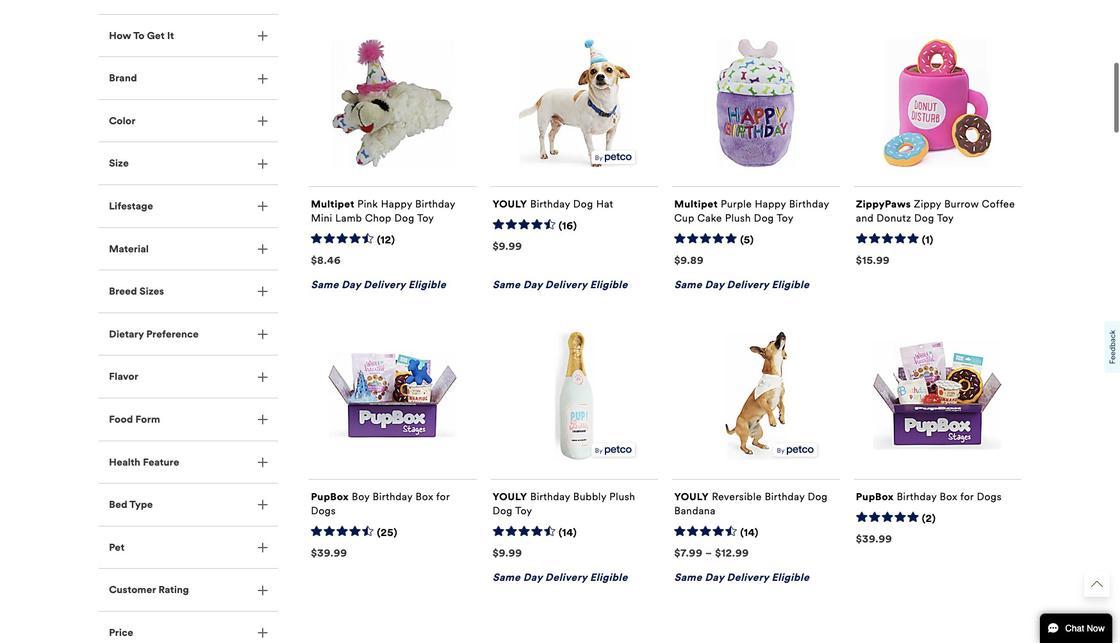 Task type: vqa. For each thing, say whether or not it's contained in the screenshot.


Task type: describe. For each thing, give the bounding box(es) containing it.
multipet for cup
[[675, 198, 718, 210]]

dog inside the reversible birthday dog bandana
[[808, 491, 828, 503]]

4 plus icon 2 button from the top
[[99, 143, 278, 185]]

plush inside 'purple happy birthday cup cake plush dog toy'
[[725, 212, 751, 224]]

coffee
[[982, 198, 1016, 210]]

delivery for birthday dog hat
[[545, 279, 588, 291]]

pupbox birthday box for dogs
[[856, 491, 1002, 503]]

delivery for purple happy birthday cup cake plush dog toy
[[727, 279, 769, 291]]

$7.99 – $12.99
[[675, 547, 749, 560]]

2 reviews element
[[922, 513, 937, 526]]

(14) for reversible
[[741, 527, 759, 539]]

(1)
[[922, 234, 934, 246]]

same day delivery eligible for purple happy birthday cup cake plush dog toy
[[675, 279, 810, 291]]

birthday inside "boy birthday box for dogs"
[[373, 491, 413, 503]]

scroll to top image
[[1092, 579, 1103, 591]]

$12.99
[[715, 547, 749, 560]]

plus icon 2 image for 11th plus icon 2 'dropdown button' from the top
[[258, 458, 268, 468]]

(14) for birthday
[[559, 527, 577, 539]]

9 plus icon 2 button from the top
[[99, 356, 278, 398]]

same for birthday bubbly plush dog toy
[[493, 572, 521, 584]]

reversible
[[712, 491, 762, 503]]

zippy burrow coffee and donutz dog toy
[[856, 198, 1016, 224]]

multipet for mini
[[311, 198, 355, 210]]

delivery for birthday bubbly plush dog toy
[[545, 572, 588, 584]]

and
[[856, 212, 874, 224]]

(5)
[[741, 234, 754, 246]]

box for boy birthday box for dogs
[[416, 491, 434, 503]]

(25)
[[377, 527, 398, 539]]

12 reviews element
[[377, 234, 395, 247]]

2 plus icon 2 button from the top
[[99, 57, 278, 99]]

plus icon 2 image for 6th plus icon 2 'dropdown button' from the top of the page
[[258, 244, 268, 254]]

same for reversible birthday dog bandana
[[675, 572, 703, 584]]

dog inside the birthday bubbly plush dog toy
[[493, 505, 513, 517]]

for for boy birthday box for dogs
[[437, 491, 450, 503]]

plush inside the birthday bubbly plush dog toy
[[610, 491, 636, 503]]

youly for birthday bubbly plush dog toy
[[493, 491, 528, 503]]

eligible for pink happy birthday mini lamb chop dog toy
[[409, 279, 446, 291]]

eligible for reversible birthday dog bandana
[[772, 572, 810, 584]]

pink
[[358, 198, 378, 210]]

plus icon 2 image for 8th plus icon 2 'dropdown button' from the top
[[258, 330, 268, 340]]

14 plus icon 2 button from the top
[[99, 570, 278, 612]]

same day delivery eligible for reversible birthday dog bandana
[[675, 572, 810, 584]]

lamb
[[336, 212, 362, 224]]

14 reviews element for birthday
[[559, 527, 577, 540]]

purple happy birthday cup cake plush dog toy
[[675, 198, 830, 224]]

styled arrow button link
[[1085, 572, 1110, 598]]

$15.99
[[856, 254, 890, 267]]

birthday bubbly plush dog toy
[[493, 491, 636, 517]]

day for birthday dog hat
[[523, 279, 543, 291]]

bandana
[[675, 505, 716, 517]]

same day delivery eligible for birthday dog hat
[[493, 279, 628, 291]]

donutz
[[877, 212, 912, 224]]

5 reviews element
[[741, 234, 754, 247]]

mini
[[311, 212, 333, 224]]

12 plus icon 2 button from the top
[[99, 484, 278, 526]]

1 plus icon 2 button from the top
[[99, 14, 278, 57]]

5 plus icon 2 button from the top
[[99, 185, 278, 227]]

(16)
[[559, 220, 577, 232]]

boy birthday box for dogs
[[311, 491, 450, 517]]

dogs for pupbox birthday box for dogs
[[977, 491, 1002, 503]]

bubbly
[[574, 491, 607, 503]]

from $7.99 up to $12.99 element
[[675, 547, 749, 560]]

16 reviews element
[[559, 220, 577, 233]]

delivery for reversible birthday dog bandana
[[727, 572, 769, 584]]

youly for reversible birthday dog bandana
[[675, 491, 709, 503]]

dog inside pink happy birthday mini lamb chop dog toy
[[395, 212, 415, 224]]

birthday inside the reversible birthday dog bandana
[[765, 491, 805, 503]]

plus icon 2 image for first plus icon 2 'dropdown button' from the bottom
[[258, 628, 268, 639]]

hat
[[597, 198, 614, 210]]

zippypaws
[[856, 198, 912, 210]]

day for birthday bubbly plush dog toy
[[523, 572, 543, 584]]

$8.46
[[311, 254, 341, 267]]

zippy
[[915, 198, 942, 210]]



Task type: locate. For each thing, give the bounding box(es) containing it.
purple
[[721, 198, 752, 210]]

1 horizontal spatial (14)
[[741, 527, 759, 539]]

1 for from the left
[[437, 491, 450, 503]]

same day delivery eligible for pink happy birthday mini lamb chop dog toy
[[311, 279, 446, 291]]

dog inside zippy burrow coffee and donutz dog toy
[[915, 212, 935, 224]]

toy inside the birthday bubbly plush dog toy
[[516, 505, 533, 517]]

1 pupbox from the left
[[311, 491, 349, 503]]

$9.89
[[675, 254, 704, 267]]

0 horizontal spatial plush
[[610, 491, 636, 503]]

1 vertical spatial $39.99
[[311, 547, 347, 560]]

plus icon 2 image
[[258, 31, 268, 41], [258, 73, 268, 84], [258, 116, 268, 126], [258, 159, 268, 169], [258, 202, 268, 212], [258, 244, 268, 254], [258, 287, 268, 297], [258, 330, 268, 340], [258, 372, 268, 383], [258, 415, 268, 425], [258, 458, 268, 468], [258, 500, 268, 511], [258, 543, 268, 553], [258, 586, 268, 596], [258, 628, 268, 639]]

happy for plush
[[755, 198, 787, 210]]

$9.99 for birthday dog hat
[[493, 240, 523, 252]]

dogs for boy birthday box for dogs
[[311, 505, 336, 517]]

1 14 reviews element from the left
[[559, 527, 577, 540]]

happy inside pink happy birthday mini lamb chop dog toy
[[381, 198, 413, 210]]

happy for chop
[[381, 198, 413, 210]]

0 horizontal spatial multipet
[[311, 198, 355, 210]]

same for purple happy birthday cup cake plush dog toy
[[675, 279, 703, 291]]

2 pupbox from the left
[[856, 491, 894, 503]]

birthday
[[415, 198, 456, 210], [531, 198, 571, 210], [790, 198, 830, 210], [373, 491, 413, 503], [531, 491, 571, 503], [765, 491, 805, 503], [897, 491, 937, 503]]

14 reviews element up $12.99
[[741, 527, 759, 540]]

birthday inside pink happy birthday mini lamb chop dog toy
[[415, 198, 456, 210]]

1 vertical spatial $9.99
[[493, 547, 523, 560]]

8 plus icon 2 image from the top
[[258, 330, 268, 340]]

youly birthday dog hat
[[493, 198, 614, 210]]

1 horizontal spatial pupbox
[[856, 491, 894, 503]]

birthday inside the birthday bubbly plush dog toy
[[531, 491, 571, 503]]

youly
[[493, 198, 528, 210], [493, 491, 528, 503], [675, 491, 709, 503]]

pink happy birthday mini lamb chop dog toy
[[311, 198, 456, 224]]

14 reviews element for reversible
[[741, 527, 759, 540]]

1 box from the left
[[416, 491, 434, 503]]

0 vertical spatial $9.99
[[493, 240, 523, 252]]

15 plus icon 2 image from the top
[[258, 628, 268, 639]]

8 plus icon 2 button from the top
[[99, 313, 278, 355]]

eligible for birthday dog hat
[[590, 279, 628, 291]]

14 plus icon 2 image from the top
[[258, 586, 268, 596]]

2 (14) from the left
[[741, 527, 759, 539]]

1 horizontal spatial dogs
[[977, 491, 1002, 503]]

plus icon 2 button
[[99, 14, 278, 57], [99, 57, 278, 99], [99, 100, 278, 142], [99, 143, 278, 185], [99, 185, 278, 227], [99, 228, 278, 270], [99, 271, 278, 313], [99, 313, 278, 355], [99, 356, 278, 398], [99, 399, 278, 441], [99, 441, 278, 484], [99, 484, 278, 526], [99, 527, 278, 569], [99, 570, 278, 612], [99, 612, 278, 644]]

plush right bubbly
[[610, 491, 636, 503]]

box for pupbox birthday box for dogs
[[940, 491, 958, 503]]

1 multipet from the left
[[311, 198, 355, 210]]

14 reviews element
[[559, 527, 577, 540], [741, 527, 759, 540]]

0 horizontal spatial happy
[[381, 198, 413, 210]]

$39.99
[[856, 533, 893, 545], [311, 547, 347, 560]]

eligible for birthday bubbly plush dog toy
[[590, 572, 628, 584]]

multipet up mini
[[311, 198, 355, 210]]

3 plus icon 2 button from the top
[[99, 100, 278, 142]]

11 plus icon 2 button from the top
[[99, 441, 278, 484]]

1 horizontal spatial happy
[[755, 198, 787, 210]]

25 reviews element
[[377, 527, 398, 540]]

1 vertical spatial plush
[[610, 491, 636, 503]]

(12)
[[377, 234, 395, 246]]

plus icon 2 image for ninth plus icon 2 'dropdown button' from the top of the page
[[258, 372, 268, 383]]

1 review element
[[922, 234, 934, 247]]

same
[[311, 279, 339, 291], [493, 279, 521, 291], [675, 279, 703, 291], [493, 572, 521, 584], [675, 572, 703, 584]]

pupbox for pupbox birthday box for dogs
[[856, 491, 894, 503]]

$9.99
[[493, 240, 523, 252], [493, 547, 523, 560]]

(2)
[[922, 513, 937, 525]]

1 horizontal spatial for
[[961, 491, 974, 503]]

burrow
[[945, 198, 980, 210]]

plush
[[725, 212, 751, 224], [610, 491, 636, 503]]

box inside "boy birthday box for dogs"
[[416, 491, 434, 503]]

12 plus icon 2 image from the top
[[258, 500, 268, 511]]

(14) up $12.99
[[741, 527, 759, 539]]

$7.99
[[675, 547, 703, 560]]

multipet up cup
[[675, 198, 718, 210]]

0 horizontal spatial box
[[416, 491, 434, 503]]

1 (14) from the left
[[559, 527, 577, 539]]

2 $9.99 from the top
[[493, 547, 523, 560]]

0 horizontal spatial 14 reviews element
[[559, 527, 577, 540]]

dog inside 'purple happy birthday cup cake plush dog toy'
[[754, 212, 774, 224]]

2 box from the left
[[940, 491, 958, 503]]

for for pupbox birthday box for dogs
[[961, 491, 974, 503]]

dog
[[574, 198, 594, 210], [395, 212, 415, 224], [754, 212, 774, 224], [915, 212, 935, 224], [808, 491, 828, 503], [493, 505, 513, 517]]

plus icon 2 image for 13th plus icon 2 'dropdown button' from the bottom of the page
[[258, 116, 268, 126]]

2 multipet from the left
[[675, 198, 718, 210]]

happy right purple
[[755, 198, 787, 210]]

10 plus icon 2 image from the top
[[258, 415, 268, 425]]

0 vertical spatial plush
[[725, 212, 751, 224]]

1 horizontal spatial $39.99
[[856, 533, 893, 545]]

plus icon 2 image for 4th plus icon 2 'dropdown button' from the bottom
[[258, 500, 268, 511]]

2 14 reviews element from the left
[[741, 527, 759, 540]]

delivery for pink happy birthday mini lamb chop dog toy
[[364, 279, 406, 291]]

1 plus icon 2 image from the top
[[258, 31, 268, 41]]

toy inside 'purple happy birthday cup cake plush dog toy'
[[777, 212, 794, 224]]

0 horizontal spatial dogs
[[311, 505, 336, 517]]

1 horizontal spatial 14 reviews element
[[741, 527, 759, 540]]

$39.99 for birthday box for dogs
[[856, 533, 893, 545]]

0 horizontal spatial $39.99
[[311, 547, 347, 560]]

0 horizontal spatial (14)
[[559, 527, 577, 539]]

1 $9.99 from the top
[[493, 240, 523, 252]]

1 vertical spatial dogs
[[311, 505, 336, 517]]

–
[[706, 547, 713, 560]]

2 happy from the left
[[755, 198, 787, 210]]

(14)
[[559, 527, 577, 539], [741, 527, 759, 539]]

plus icon 2 image for first plus icon 2 'dropdown button'
[[258, 31, 268, 41]]

toy
[[417, 212, 434, 224], [777, 212, 794, 224], [937, 212, 954, 224], [516, 505, 533, 517]]

cup
[[675, 212, 695, 224]]

1 horizontal spatial plush
[[725, 212, 751, 224]]

same day delivery eligible for birthday bubbly plush dog toy
[[493, 572, 628, 584]]

(14) down the birthday bubbly plush dog toy
[[559, 527, 577, 539]]

13 plus icon 2 button from the top
[[99, 527, 278, 569]]

delivery
[[364, 279, 406, 291], [545, 279, 588, 291], [727, 279, 769, 291], [545, 572, 588, 584], [727, 572, 769, 584]]

0 vertical spatial dogs
[[977, 491, 1002, 503]]

7 plus icon 2 button from the top
[[99, 271, 278, 313]]

for inside "boy birthday box for dogs"
[[437, 491, 450, 503]]

chop
[[365, 212, 392, 224]]

pupbox for pupbox
[[311, 491, 349, 503]]

1 happy from the left
[[381, 198, 413, 210]]

same day delivery eligible
[[311, 279, 446, 291], [493, 279, 628, 291], [675, 279, 810, 291], [493, 572, 628, 584], [675, 572, 810, 584]]

happy inside 'purple happy birthday cup cake plush dog toy'
[[755, 198, 787, 210]]

eligible for purple happy birthday cup cake plush dog toy
[[772, 279, 810, 291]]

boy
[[352, 491, 370, 503]]

cake
[[698, 212, 723, 224]]

0 horizontal spatial pupbox
[[311, 491, 349, 503]]

0 horizontal spatial for
[[437, 491, 450, 503]]

$39.99 for boy birthday box for dogs
[[311, 547, 347, 560]]

7 plus icon 2 image from the top
[[258, 287, 268, 297]]

13 plus icon 2 image from the top
[[258, 543, 268, 553]]

14 reviews element down the birthday bubbly plush dog toy
[[559, 527, 577, 540]]

multipet
[[311, 198, 355, 210], [675, 198, 718, 210]]

1 horizontal spatial multipet
[[675, 198, 718, 210]]

5 plus icon 2 image from the top
[[258, 202, 268, 212]]

plus icon 2 image for 14th plus icon 2 'dropdown button' from the bottom of the page
[[258, 73, 268, 84]]

day for purple happy birthday cup cake plush dog toy
[[705, 279, 725, 291]]

plus icon 2 image for 11th plus icon 2 'dropdown button' from the bottom of the page
[[258, 202, 268, 212]]

reversible birthday dog bandana
[[675, 491, 828, 517]]

for
[[437, 491, 450, 503], [961, 491, 974, 503]]

day
[[342, 279, 361, 291], [523, 279, 543, 291], [705, 279, 725, 291], [523, 572, 543, 584], [705, 572, 725, 584]]

4 plus icon 2 image from the top
[[258, 159, 268, 169]]

birthday inside 'purple happy birthday cup cake plush dog toy'
[[790, 198, 830, 210]]

6 plus icon 2 image from the top
[[258, 244, 268, 254]]

3 plus icon 2 image from the top
[[258, 116, 268, 126]]

11 plus icon 2 image from the top
[[258, 458, 268, 468]]

day for pink happy birthday mini lamb chop dog toy
[[342, 279, 361, 291]]

happy up chop
[[381, 198, 413, 210]]

9 plus icon 2 image from the top
[[258, 372, 268, 383]]

plus icon 2 image for tenth plus icon 2 'dropdown button'
[[258, 415, 268, 425]]

plus icon 2 image for 12th plus icon 2 'dropdown button' from the bottom
[[258, 159, 268, 169]]

toy inside zippy burrow coffee and donutz dog toy
[[937, 212, 954, 224]]

box
[[416, 491, 434, 503], [940, 491, 958, 503]]

dogs inside "boy birthday box for dogs"
[[311, 505, 336, 517]]

plus icon 2 image for ninth plus icon 2 'dropdown button' from the bottom of the page
[[258, 287, 268, 297]]

day for reversible birthday dog bandana
[[705, 572, 725, 584]]

plus icon 2 image for 13th plus icon 2 'dropdown button' from the top
[[258, 543, 268, 553]]

6 plus icon 2 button from the top
[[99, 228, 278, 270]]

plus icon 2 image for 14th plus icon 2 'dropdown button' from the top of the page
[[258, 586, 268, 596]]

same for birthday dog hat
[[493, 279, 521, 291]]

15 plus icon 2 button from the top
[[99, 612, 278, 644]]

dogs
[[977, 491, 1002, 503], [311, 505, 336, 517]]

toy inside pink happy birthday mini lamb chop dog toy
[[417, 212, 434, 224]]

plush down purple
[[725, 212, 751, 224]]

$9.99 for birthday bubbly plush dog toy
[[493, 547, 523, 560]]

10 plus icon 2 button from the top
[[99, 399, 278, 441]]

same for pink happy birthday mini lamb chop dog toy
[[311, 279, 339, 291]]

1 horizontal spatial box
[[940, 491, 958, 503]]

0 vertical spatial $39.99
[[856, 533, 893, 545]]

pupbox
[[311, 491, 349, 503], [856, 491, 894, 503]]

happy
[[381, 198, 413, 210], [755, 198, 787, 210]]

eligible
[[409, 279, 446, 291], [590, 279, 628, 291], [772, 279, 810, 291], [590, 572, 628, 584], [772, 572, 810, 584]]

2 plus icon 2 image from the top
[[258, 73, 268, 84]]

2 for from the left
[[961, 491, 974, 503]]



